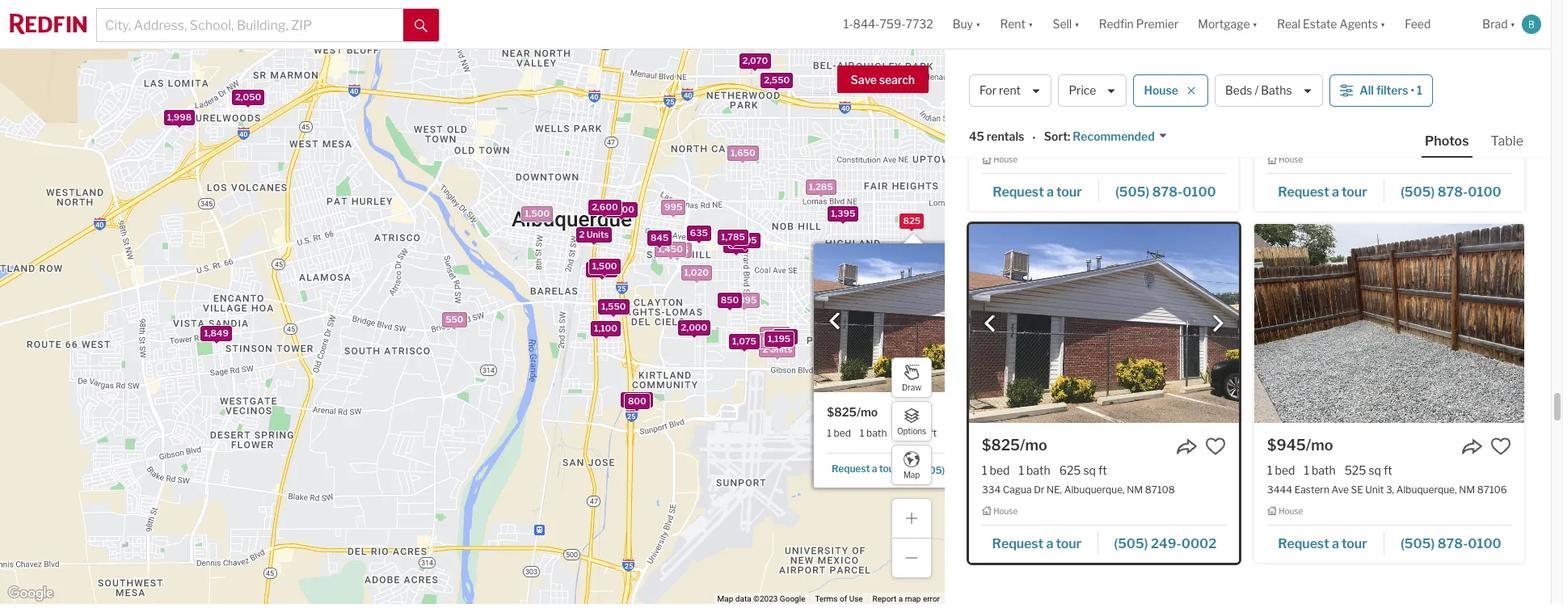 Task type: describe. For each thing, give the bounding box(es) containing it.
0 horizontal spatial units
[[586, 229, 609, 240]]

options button
[[892, 401, 932, 442]]

1,595
[[733, 235, 757, 246]]

1,998
[[167, 112, 191, 123]]

(505) 878-0100 link for $1,395 /mo
[[1100, 177, 1227, 204]]

price button
[[1059, 74, 1128, 107]]

87108
[[1146, 484, 1176, 496]]

bed inside map region
[[834, 427, 851, 439]]

favorite button image for $1,395 /mo
[[1206, 84, 1227, 105]]

estate
[[1304, 17, 1338, 31]]

1 bath up dr
[[1019, 463, 1051, 477]]

map for map data ©2023 google
[[718, 594, 734, 603]]

report
[[873, 594, 897, 603]]

house inside button
[[1145, 84, 1179, 97]]

redfin premier
[[1100, 17, 1179, 31]]

$1,395 /mo
[[983, 85, 1059, 102]]

request a tour button for $1,395 /mo
[[983, 179, 1100, 203]]

ft up 421 broadway blvd se unit 06, albuquerque, nm 87102
[[1394, 112, 1403, 125]]

1,000
[[589, 264, 614, 275]]

635
[[690, 227, 708, 238]]

for rent button
[[970, 74, 1052, 107]]

©2023
[[754, 594, 778, 603]]

(505) 249-0002 link for request a tour button within the dialog
[[909, 458, 1000, 480]]

bath up eastern on the right bottom of page
[[1312, 463, 1336, 477]]

beds
[[1226, 84, 1253, 97]]

$1,395
[[983, 85, 1032, 102]]

06, for unit
[[1391, 132, 1407, 144]]

45
[[970, 130, 985, 143]]

real estate agents ▾ button
[[1268, 0, 1396, 49]]

photo of 334 cagua dr ne, albuquerque, nm 87108 image for previous button icon
[[814, 243, 1013, 392]]

City, Address, School, Building, ZIP search field
[[97, 9, 404, 41]]

1,195
[[768, 333, 791, 344]]

421
[[1268, 132, 1285, 144]]

950
[[857, 346, 875, 357]]

request for $945 /mo
[[1279, 536, 1330, 551]]

apt
[[1070, 132, 1087, 144]]

1 bath up eastern on the right bottom of page
[[1305, 463, 1336, 477]]

girard
[[1004, 132, 1032, 144]]

625 sq ft inside map region
[[896, 427, 937, 439]]

bed for $825
[[990, 463, 1010, 477]]

878- for $1,395 /mo
[[1153, 184, 1183, 200]]

87106 for $1,395 /mo
[[1187, 132, 1217, 144]]

759-
[[880, 17, 906, 31]]

terms of use link
[[815, 594, 863, 603]]

house for $945 /mo
[[1279, 506, 1304, 516]]

1,095
[[763, 328, 787, 339]]

request a tour for $825 /mo
[[993, 536, 1082, 551]]

2,000
[[681, 322, 707, 333]]

1 bed inside dialog
[[827, 427, 851, 439]]

(505) down photos
[[1401, 184, 1436, 200]]

rent ▾ button
[[1001, 0, 1034, 49]]

all filters • 1 button
[[1330, 74, 1434, 107]]

1 horizontal spatial 985
[[907, 359, 925, 370]]

table button
[[1488, 133, 1528, 156]]

1 horizontal spatial 0002
[[1182, 536, 1217, 551]]

request inside dialog
[[832, 462, 870, 475]]

0 vertical spatial 2,550
[[764, 74, 790, 86]]

0 vertical spatial 1,395
[[831, 208, 855, 219]]

(505) 878-0100 for $1,395 /mo
[[1116, 184, 1217, 200]]

tour down 421 broadway blvd se unit 06, albuquerque, nm 87102
[[1342, 184, 1368, 200]]

▾ for brad ▾
[[1511, 17, 1516, 31]]

rentals
[[1083, 66, 1148, 87]]

real estate agents ▾ link
[[1278, 0, 1386, 49]]

$825 /mo for the photo of 334 cagua dr ne, albuquerque, nm 87108 within the map region
[[827, 405, 878, 419]]

redfin
[[1100, 17, 1134, 31]]

brad ▾
[[1483, 17, 1516, 31]]

1-
[[844, 17, 854, 31]]

map data ©2023 google
[[718, 594, 806, 603]]

previous button image
[[827, 313, 843, 329]]

google
[[780, 594, 806, 603]]

mortgage ▾ button
[[1189, 0, 1268, 49]]

draw
[[902, 382, 922, 392]]

terms of use
[[815, 594, 863, 603]]

(505) 249-0002 inside map region
[[919, 464, 997, 477]]

844-
[[854, 17, 880, 31]]

bath up dr
[[1027, 463, 1051, 477]]

for rent
[[980, 84, 1021, 97]]

/mo inside map region
[[857, 405, 878, 419]]

terms
[[815, 594, 838, 603]]

(505) inside dialog
[[919, 464, 945, 477]]

all filters • 1
[[1360, 84, 1423, 97]]

all
[[1360, 84, 1375, 97]]

buy
[[953, 17, 974, 31]]

feed
[[1406, 17, 1432, 31]]

rent
[[1000, 84, 1021, 97]]

save search button
[[837, 66, 929, 93]]

/mo right baths
[[1305, 85, 1332, 102]]

0 horizontal spatial 1,395
[[732, 295, 757, 306]]

previous button image
[[983, 315, 999, 332]]

request for $825 /mo
[[993, 536, 1044, 551]]

0 vertical spatial 825
[[903, 215, 921, 226]]

1 vertical spatial 995
[[853, 347, 871, 359]]

a down ave
[[1333, 536, 1340, 551]]

house down '421'
[[1279, 155, 1304, 164]]

3444 eastern ave se unit 3, albuquerque, nm 87106
[[1268, 484, 1508, 496]]

rent
[[1001, 17, 1026, 31]]

request a tour down broadway
[[1279, 184, 1368, 200]]

for
[[980, 84, 997, 97]]

0002 inside map region
[[970, 464, 997, 477]]

(505) 249-0002 link for request a tour button corresponding to $825 /mo
[[1099, 528, 1227, 556]]

a down 421 broadway blvd se unit 06, albuquerque, nm 87102
[[1333, 184, 1340, 200]]

albuquerque
[[970, 66, 1079, 87]]

525 sq ft
[[1345, 463, 1393, 477]]

broadway
[[1287, 132, 1332, 144]]

(505) for $945 /mo
[[1401, 536, 1436, 551]]

1 bath up broadway
[[1313, 112, 1345, 125]]

845
[[651, 232, 669, 243]]

request a tour button inside dialog
[[827, 457, 909, 481]]

map
[[905, 594, 921, 603]]

feed button
[[1396, 0, 1474, 49]]

tour for $825 /mo
[[1056, 536, 1082, 551]]

$725
[[1268, 85, 1305, 102]]

photos button
[[1422, 133, 1488, 158]]

sort :
[[1045, 130, 1071, 143]]

submit search image
[[415, 19, 428, 32]]

request for $1,395 /mo
[[993, 184, 1045, 200]]

878- for $945 /mo
[[1438, 536, 1469, 551]]

ne,
[[1047, 484, 1063, 496]]

1,550
[[601, 301, 626, 312]]

249- inside map region
[[947, 464, 970, 477]]

buy ▾ button
[[943, 0, 991, 49]]

06, for apt
[[1089, 132, 1104, 144]]

0 horizontal spatial 2,550
[[624, 394, 650, 406]]

a down ne,
[[1047, 536, 1054, 551]]

:
[[1068, 130, 1071, 143]]

map button
[[892, 445, 932, 485]]

$945 /mo
[[1268, 436, 1334, 453]]

2,050
[[235, 92, 261, 103]]

beds / baths button
[[1215, 74, 1324, 107]]

0 horizontal spatial 625
[[725, 231, 742, 242]]

albuquerque, for 1117 girard blvd se apt 06, albuquerque, nm 87106
[[1106, 132, 1167, 144]]

albuquerque, right ne,
[[1065, 484, 1125, 496]]

buy ▾
[[953, 17, 981, 31]]

price
[[1069, 84, 1097, 97]]

$825 /mo for previous button image's the photo of 334 cagua dr ne, albuquerque, nm 87108
[[983, 436, 1048, 453]]

▾ for buy ▾
[[976, 17, 981, 31]]

400
[[1354, 112, 1377, 125]]

421 broadway blvd se unit 06, albuquerque, nm 87102
[[1268, 132, 1519, 144]]

$825 for previous button image's the photo of 334 cagua dr ne, albuquerque, nm 87108
[[983, 436, 1021, 453]]

bed for $945
[[1276, 463, 1296, 477]]

photo of 421 broadway blvd se unit 06, albuquerque, nm 87102 image
[[1255, 0, 1525, 71]]

bath inside dialog
[[867, 427, 887, 439]]

nm for 3444 eastern ave se unit 3, albuquerque, nm 87106
[[1460, 484, 1476, 496]]

1 horizontal spatial (505) 249-0002
[[1115, 536, 1217, 551]]

cagua
[[1003, 484, 1032, 496]]

1117 girard blvd se apt 06, albuquerque, nm 87106
[[983, 132, 1217, 144]]

albuquerque, for 421 broadway blvd se unit 06, albuquerque, nm 87102
[[1409, 132, 1469, 144]]

save
[[851, 73, 877, 87]]

0 vertical spatial 995
[[664, 201, 682, 213]]

rent ▾ button
[[991, 0, 1044, 49]]

recommended
[[1073, 130, 1155, 143]]



Task type: locate. For each thing, give the bounding box(es) containing it.
0 horizontal spatial bed
[[834, 427, 851, 439]]

request down cagua
[[993, 536, 1044, 551]]

0 horizontal spatial map
[[718, 594, 734, 603]]

a left map on the bottom of page
[[899, 594, 903, 603]]

(505) 878-0100 link
[[1100, 177, 1227, 204], [1385, 177, 1512, 204], [1385, 528, 1512, 556]]

(505) 249-0002
[[919, 464, 997, 477], [1115, 536, 1217, 551]]

request a tour down girard
[[993, 184, 1083, 200]]

request a tour button for $945 /mo
[[1268, 530, 1385, 554]]

0100 for $945 /mo
[[1469, 536, 1502, 551]]

1 vertical spatial units
[[770, 344, 792, 355]]

1 vertical spatial $825
[[983, 436, 1021, 453]]

albuquerque, left 87102
[[1409, 132, 1469, 144]]

0 vertical spatial (505) 249-0002
[[919, 464, 997, 477]]

1 horizontal spatial units
[[770, 344, 792, 355]]

2 left 845
[[579, 229, 585, 240]]

▾ right mortgage
[[1253, 17, 1258, 31]]

data
[[736, 594, 752, 603]]

1 vertical spatial unit
[[1366, 484, 1385, 496]]

request a tour button down sort
[[983, 179, 1100, 203]]

1 horizontal spatial 1 bed
[[983, 463, 1010, 477]]

0 horizontal spatial $825 /mo
[[827, 405, 878, 419]]

1 horizontal spatial bed
[[990, 463, 1010, 477]]

0 vertical spatial •
[[1411, 84, 1415, 97]]

tour down apt
[[1057, 184, 1083, 200]]

(505) down options
[[919, 464, 945, 477]]

1 vertical spatial 1,395
[[732, 295, 757, 306]]

1 vertical spatial map
[[718, 594, 734, 603]]

0 horizontal spatial 2
[[579, 229, 585, 240]]

625 up map button
[[896, 427, 915, 439]]

(505) down the 'recommended' button
[[1116, 184, 1150, 200]]

tour down ave
[[1342, 536, 1368, 551]]

• right filters
[[1411, 84, 1415, 97]]

2 horizontal spatial 625
[[1060, 463, 1082, 477]]

• inside 45 rentals •
[[1033, 131, 1036, 144]]

878-
[[1153, 184, 1183, 200], [1438, 184, 1469, 200], [1438, 536, 1469, 551]]

/mo for 3444 eastern ave se unit 3, albuquerque, nm 87106
[[1307, 436, 1334, 453]]

(505) 878-0100 link down the 'recommended' button
[[1100, 177, 1227, 204]]

sq right 525
[[1369, 463, 1382, 477]]

5 ▾ from the left
[[1381, 17, 1386, 31]]

970
[[777, 330, 795, 342]]

0 horizontal spatial 249-
[[947, 464, 970, 477]]

0 vertical spatial favorite button checkbox
[[1206, 84, 1227, 105]]

1 vertical spatial favorite button checkbox
[[1206, 436, 1227, 457]]

1,020
[[684, 267, 709, 278]]

sell
[[1053, 17, 1072, 31]]

nm for 1117 girard blvd se apt 06, albuquerque, nm 87106
[[1169, 132, 1185, 144]]

map region
[[0, 0, 1013, 604]]

1 horizontal spatial $825 /mo
[[983, 436, 1048, 453]]

1,500 up 1,550
[[592, 260, 617, 271]]

1 bath inside dialog
[[860, 427, 887, 439]]

1,500
[[525, 208, 550, 219], [592, 260, 617, 271]]

▾ right sell
[[1075, 17, 1080, 31]]

0 horizontal spatial 825
[[877, 314, 894, 325]]

800
[[628, 395, 646, 406]]

0 vertical spatial favorite button image
[[1206, 84, 1227, 105]]

se for $1,395 /mo
[[1056, 132, 1068, 144]]

ft up 3444 eastern ave se unit 3, albuquerque, nm 87106
[[1384, 463, 1393, 477]]

$725 /mo
[[1268, 85, 1332, 102]]

real
[[1278, 17, 1301, 31]]

bed up "3444"
[[1276, 463, 1296, 477]]

1,450
[[658, 243, 683, 255]]

0 vertical spatial 0002
[[970, 464, 997, 477]]

rentals
[[987, 130, 1025, 143]]

real estate agents ▾
[[1278, 17, 1386, 31]]

0 vertical spatial 985
[[727, 240, 745, 251]]

0 horizontal spatial 06,
[[1089, 132, 1104, 144]]

1,395 down 1,285 at the top of the page
[[831, 208, 855, 219]]

2 blvd from the left
[[1334, 132, 1354, 144]]

87106 for $945 /mo
[[1478, 484, 1508, 496]]

0 vertical spatial map
[[904, 469, 920, 479]]

next button image
[[1211, 315, 1227, 332]]

request a tour
[[993, 184, 1083, 200], [1279, 184, 1368, 200], [832, 462, 898, 475], [993, 536, 1082, 551], [1279, 536, 1368, 551]]

1 horizontal spatial 249-
[[1152, 536, 1182, 551]]

ft up the 334 cagua dr ne, albuquerque, nm 87108
[[1099, 463, 1108, 477]]

0 horizontal spatial 0002
[[970, 464, 997, 477]]

1 bed for $825
[[983, 463, 1010, 477]]

0 vertical spatial units
[[586, 229, 609, 240]]

sell ▾ button
[[1044, 0, 1090, 49]]

0 vertical spatial $825
[[827, 405, 857, 419]]

nm right "3,"
[[1460, 484, 1476, 496]]

map down options
[[904, 469, 920, 479]]

save search
[[851, 73, 915, 87]]

photo of 1117 girard blvd se apt 06, albuquerque, nm 87106 image
[[970, 0, 1240, 71]]

/mo up dr
[[1021, 436, 1048, 453]]

334 cagua dr ne, albuquerque, nm 87108
[[983, 484, 1176, 496]]

request a tour button down broadway
[[1268, 179, 1385, 203]]

house down 45 rentals •
[[994, 155, 1018, 164]]

user photo image
[[1523, 15, 1542, 34]]

request a tour down options
[[832, 462, 898, 475]]

map left data
[[718, 594, 734, 603]]

2 horizontal spatial 1 bed
[[1268, 463, 1296, 477]]

(505) 878-0100 for $945 /mo
[[1401, 536, 1502, 551]]

favorite button checkbox
[[1491, 436, 1512, 457]]

sq up map button
[[917, 427, 927, 439]]

▾ inside buy ▾ dropdown button
[[976, 17, 981, 31]]

nm left 87108
[[1127, 484, 1144, 496]]

1,100
[[594, 322, 617, 334]]

se left apt
[[1056, 132, 1068, 144]]

985
[[727, 240, 745, 251], [907, 359, 925, 370]]

1 horizontal spatial •
[[1411, 84, 1415, 97]]

bed left options
[[834, 427, 851, 439]]

2 horizontal spatial bed
[[1276, 463, 1296, 477]]

house down "3444"
[[1279, 506, 1304, 516]]

house for $1,395 /mo
[[994, 155, 1018, 164]]

sell ▾ button
[[1053, 0, 1080, 49]]

1 vertical spatial (505) 249-0002
[[1115, 536, 1217, 551]]

0 horizontal spatial 87106
[[1187, 132, 1217, 144]]

625 sq ft
[[896, 427, 937, 439], [1060, 463, 1108, 477]]

ft
[[1394, 112, 1403, 125], [929, 427, 937, 439], [1099, 463, 1108, 477], [1384, 463, 1393, 477]]

se for $945 /mo
[[1352, 484, 1364, 496]]

$945
[[1268, 436, 1307, 453]]

blvd left :
[[1034, 132, 1054, 144]]

2
[[579, 229, 585, 240], [763, 344, 768, 355]]

premier
[[1137, 17, 1179, 31]]

ft right options
[[929, 427, 937, 439]]

525
[[1345, 463, 1367, 477]]

1 horizontal spatial 625 sq ft
[[1060, 463, 1108, 477]]

• inside button
[[1411, 84, 1415, 97]]

▾ for sell ▾
[[1075, 17, 1080, 31]]

favorite button image
[[1206, 84, 1227, 105], [1491, 436, 1512, 457]]

nm down house button
[[1169, 132, 1185, 144]]

sq inside map region
[[917, 427, 927, 439]]

1 horizontal spatial 2 units
[[763, 344, 792, 355]]

1 vertical spatial favorite button image
[[1491, 436, 1512, 457]]

625 up the 334 cagua dr ne, albuquerque, nm 87108
[[1060, 463, 1082, 477]]

(505) 878-0100 link down 'photos' button
[[1385, 177, 1512, 204]]

0100
[[1183, 184, 1217, 200], [1469, 184, 1502, 200], [1469, 536, 1502, 551]]

units down 2,600
[[586, 229, 609, 240]]

house for $825 /mo
[[994, 506, 1018, 516]]

unit down '400 sq ft'
[[1371, 132, 1389, 144]]

favorite button checkbox right remove house icon
[[1206, 84, 1227, 105]]

1 horizontal spatial (505) 249-0002 link
[[1099, 528, 1227, 556]]

400 sq ft
[[1354, 112, 1403, 125]]

1 vertical spatial 1,500
[[592, 260, 617, 271]]

0 vertical spatial 249-
[[947, 464, 970, 477]]

beds / baths
[[1226, 84, 1293, 97]]

favorite button image for $945 /mo
[[1491, 436, 1512, 457]]

$825 left options button
[[827, 405, 857, 419]]

2 units down 2,600
[[579, 229, 609, 240]]

1 bed up 334
[[983, 463, 1010, 477]]

0 vertical spatial 625
[[725, 231, 742, 242]]

use
[[850, 594, 863, 603]]

nm left 87102
[[1471, 132, 1487, 144]]

0 vertical spatial 2
[[579, 229, 585, 240]]

995 up 845
[[664, 201, 682, 213]]

0 horizontal spatial (505) 249-0002
[[919, 464, 997, 477]]

0 horizontal spatial •
[[1033, 131, 1036, 144]]

/mo for 334 cagua dr ne, albuquerque, nm 87108
[[1021, 436, 1048, 453]]

87106
[[1187, 132, 1217, 144], [1478, 484, 1508, 496]]

dialog inside map region
[[814, 234, 1013, 488]]

$825 for the photo of 334 cagua dr ne, albuquerque, nm 87108 within the map region
[[827, 405, 857, 419]]

1 horizontal spatial favorite button image
[[1491, 436, 1512, 457]]

1 favorite button checkbox from the top
[[1206, 84, 1227, 105]]

ft inside map region
[[929, 427, 937, 439]]

1 ▾ from the left
[[976, 17, 981, 31]]

se down 400
[[1356, 132, 1369, 144]]

dialog
[[814, 234, 1013, 488]]

tour inside map region
[[879, 462, 898, 475]]

1 vertical spatial $825 /mo
[[983, 436, 1048, 453]]

0 vertical spatial (505) 249-0002 link
[[909, 458, 1000, 480]]

1 vertical spatial 825
[[877, 314, 894, 325]]

sq
[[1379, 112, 1392, 125], [917, 427, 927, 439], [1084, 463, 1097, 477], [1369, 463, 1382, 477]]

▾ right rent
[[1029, 17, 1034, 31]]

995
[[664, 201, 682, 213], [853, 347, 871, 359]]

1 horizontal spatial 2
[[763, 344, 768, 355]]

• for all filters • 1
[[1411, 84, 1415, 97]]

(505) 878-0100 link down "3,"
[[1385, 528, 1512, 556]]

nm
[[1169, 132, 1185, 144], [1471, 132, 1487, 144], [1127, 484, 1144, 496], [1460, 484, 1476, 496]]

request a tour button for $825 /mo
[[983, 530, 1099, 554]]

▾ inside mortgage ▾ dropdown button
[[1253, 17, 1258, 31]]

table
[[1492, 133, 1524, 149]]

request down girard
[[993, 184, 1045, 200]]

1 inside button
[[1418, 84, 1423, 97]]

remove house image
[[1187, 86, 1197, 95]]

0 horizontal spatial (505) 249-0002 link
[[909, 458, 1000, 480]]

1 bed up "3444"
[[1268, 463, 1296, 477]]

/
[[1255, 84, 1259, 97]]

• for 45 rentals •
[[1033, 131, 1036, 144]]

•
[[1411, 84, 1415, 97], [1033, 131, 1036, 144]]

2 vertical spatial 625
[[1060, 463, 1082, 477]]

1 horizontal spatial 87106
[[1478, 484, 1508, 496]]

unit for 3,
[[1366, 484, 1385, 496]]

sq right 400
[[1379, 112, 1392, 125]]

1117
[[983, 132, 1002, 144]]

0 vertical spatial 625 sq ft
[[896, 427, 937, 439]]

1 horizontal spatial blvd
[[1334, 132, 1354, 144]]

2,600
[[592, 201, 618, 213]]

1 06, from the left
[[1089, 132, 1104, 144]]

search
[[880, 73, 915, 87]]

unit left "3,"
[[1366, 484, 1385, 496]]

albuquerque, right "3,"
[[1397, 484, 1458, 496]]

favorite button checkbox for $1,395 /mo
[[1206, 84, 1227, 105]]

334
[[983, 484, 1001, 496]]

request down eastern on the right bottom of page
[[1279, 536, 1330, 551]]

1,075
[[732, 336, 756, 347]]

(505) 249-0002 link inside dialog
[[909, 458, 1000, 480]]

request a tour for $1,395 /mo
[[993, 184, 1083, 200]]

▾ inside rent ▾ dropdown button
[[1029, 17, 1034, 31]]

photo of 334 cagua dr ne, albuquerque, nm 87108 image
[[970, 224, 1240, 423], [814, 243, 1013, 392]]

1 blvd from the left
[[1034, 132, 1054, 144]]

0 horizontal spatial 995
[[664, 201, 682, 213]]

mortgage ▾
[[1199, 17, 1258, 31]]

map
[[904, 469, 920, 479], [718, 594, 734, 603]]

draw button
[[892, 357, 932, 398]]

house
[[1145, 84, 1179, 97], [994, 155, 1018, 164], [1279, 155, 1304, 164], [994, 506, 1018, 516], [1279, 506, 1304, 516]]

1 horizontal spatial $825
[[983, 436, 1021, 453]]

nm for 421 broadway blvd se unit 06, albuquerque, nm 87102
[[1471, 132, 1487, 144]]

options
[[898, 426, 927, 435]]

1 vertical spatial 87106
[[1478, 484, 1508, 496]]

625 sq ft up the 334 cagua dr ne, albuquerque, nm 87108
[[1060, 463, 1108, 477]]

1 vertical spatial 625 sq ft
[[1060, 463, 1108, 477]]

map inside button
[[904, 469, 920, 479]]

0 horizontal spatial 1 bed
[[827, 427, 851, 439]]

1 vertical spatial 625
[[896, 427, 915, 439]]

tour down the 334 cagua dr ne, albuquerque, nm 87108
[[1056, 536, 1082, 551]]

2 06, from the left
[[1391, 132, 1407, 144]]

mortgage ▾ button
[[1199, 0, 1258, 49]]

▾ for rent ▾
[[1029, 17, 1034, 31]]

87106 down favorite button checkbox
[[1478, 484, 1508, 496]]

2 favorite button checkbox from the top
[[1206, 436, 1227, 457]]

favorite button checkbox
[[1206, 84, 1227, 105], [1206, 436, 1227, 457]]

985 up "draw"
[[907, 359, 925, 370]]

$825 up 334
[[983, 436, 1021, 453]]

ave
[[1332, 484, 1350, 496]]

favorite button checkbox left $945
[[1206, 436, 1227, 457]]

$825 /mo inside dialog
[[827, 405, 878, 419]]

blvd for broadway
[[1334, 132, 1354, 144]]

1 vertical spatial •
[[1033, 131, 1036, 144]]

photo of 3444 eastern ave se unit 3, albuquerque, nm 87106 image
[[1255, 224, 1525, 423]]

1 bath left options
[[860, 427, 887, 439]]

photo of 334 cagua dr ne, albuquerque, nm 87108 image for previous button image
[[970, 224, 1240, 423]]

2 down 1,095
[[763, 344, 768, 355]]

4 ▾ from the left
[[1253, 17, 1258, 31]]

units down "970"
[[770, 344, 792, 355]]

▾ inside "real estate agents ▾" link
[[1381, 17, 1386, 31]]

0 horizontal spatial $825
[[827, 405, 857, 419]]

0 vertical spatial $825 /mo
[[827, 405, 878, 419]]

/mo right rent at right
[[1032, 85, 1059, 102]]

house down cagua
[[994, 506, 1018, 516]]

buy ▾ button
[[953, 0, 981, 49]]

request a tour button down dr
[[983, 530, 1099, 554]]

request a tour down eastern on the right bottom of page
[[1279, 536, 1368, 551]]

$825
[[827, 405, 857, 419], [983, 436, 1021, 453]]

▾ right agents
[[1381, 17, 1386, 31]]

0100 for $1,395 /mo
[[1183, 184, 1217, 200]]

1 bath
[[1313, 112, 1345, 125], [860, 427, 887, 439], [1019, 463, 1051, 477], [1305, 463, 1336, 477]]

3 ▾ from the left
[[1075, 17, 1080, 31]]

1 horizontal spatial 825
[[903, 215, 921, 226]]

recommended button
[[1071, 129, 1168, 144]]

1 bed for $945
[[1268, 463, 1296, 477]]

(505) 878-0100
[[1116, 184, 1217, 200], [1401, 184, 1502, 200], [1401, 536, 1502, 551]]

a inside region
[[872, 462, 877, 475]]

(505) 249-0002 link up 334
[[909, 458, 1000, 480]]

blvd down 400
[[1334, 132, 1354, 144]]

tour for $945 /mo
[[1342, 536, 1368, 551]]

redfin premier button
[[1090, 0, 1189, 49]]

a down sort
[[1047, 184, 1054, 200]]

850
[[721, 295, 739, 306]]

1 horizontal spatial map
[[904, 469, 920, 479]]

favorite button image
[[1206, 436, 1227, 457]]

tour for $1,395 /mo
[[1057, 184, 1083, 200]]

request a tour for $945 /mo
[[1279, 536, 1368, 551]]

1 horizontal spatial 2,550
[[764, 74, 790, 86]]

/mo for 1117 girard blvd se apt 06, albuquerque, nm 87106
[[1032, 85, 1059, 102]]

sell ▾
[[1053, 17, 1080, 31]]

3,
[[1387, 484, 1395, 496]]

albuquerque rentals
[[970, 66, 1148, 87]]

6 ▾ from the left
[[1511, 17, 1516, 31]]

albuquerque, for 3444 eastern ave se unit 3, albuquerque, nm 87106
[[1397, 484, 1458, 496]]

0 horizontal spatial favorite button image
[[1206, 84, 1227, 105]]

1 vertical spatial 985
[[907, 359, 925, 370]]

1 vertical spatial 0002
[[1182, 536, 1217, 551]]

request a tour button down options
[[827, 457, 909, 481]]

249- right map button
[[947, 464, 970, 477]]

1,395 up 1,075
[[732, 295, 757, 306]]

1 vertical spatial 2
[[763, 344, 768, 355]]

request
[[993, 184, 1045, 200], [1279, 184, 1330, 200], [832, 462, 870, 475], [993, 536, 1044, 551], [1279, 536, 1330, 551]]

sq up the 334 cagua dr ne, albuquerque, nm 87108
[[1084, 463, 1097, 477]]

1 vertical spatial (505) 249-0002 link
[[1099, 528, 1227, 556]]

249-
[[947, 464, 970, 477], [1152, 536, 1182, 551]]

blvd for girard
[[1034, 132, 1054, 144]]

tour down options
[[879, 462, 898, 475]]

bath left options
[[867, 427, 887, 439]]

▾ right brad
[[1511, 17, 1516, 31]]

favorite button checkbox for $825 /mo
[[1206, 436, 1227, 457]]

0 horizontal spatial blvd
[[1034, 132, 1054, 144]]

1 horizontal spatial 625
[[896, 427, 915, 439]]

1,185
[[666, 244, 689, 256]]

rent ▾
[[1001, 17, 1034, 31]]

06, right apt
[[1089, 132, 1104, 144]]

1,849
[[204, 328, 228, 339]]

(505) 878-0100 link for $945 /mo
[[1385, 528, 1512, 556]]

photo of 334 cagua dr ne, albuquerque, nm 87108 image inside map region
[[814, 243, 1013, 392]]

1,650
[[731, 147, 755, 159]]

$825 /mo left options button
[[827, 405, 878, 419]]

1 horizontal spatial 1,395
[[831, 208, 855, 219]]

request a tour inside map region
[[832, 462, 898, 475]]

87106 down remove house icon
[[1187, 132, 1217, 144]]

0 horizontal spatial 625 sq ft
[[896, 427, 937, 439]]

se right ave
[[1352, 484, 1364, 496]]

1 vertical spatial 249-
[[1152, 536, 1182, 551]]

(505) for $1,395 /mo
[[1116, 184, 1150, 200]]

$825 inside dialog
[[827, 405, 857, 419]]

(505) 249-0002 link down 87108
[[1099, 528, 1227, 556]]

2 units down "970"
[[763, 344, 792, 355]]

bath up broadway
[[1321, 112, 1345, 125]]

0 vertical spatial 87106
[[1187, 132, 1217, 144]]

2,070
[[742, 55, 768, 66]]

a left map button
[[872, 462, 877, 475]]

unit
[[1371, 132, 1389, 144], [1366, 484, 1385, 496]]

625 sq ft up map button
[[896, 427, 937, 439]]

985 up 850
[[727, 240, 745, 251]]

$825 /mo up cagua
[[983, 436, 1048, 453]]

google image
[[4, 583, 57, 604]]

1 vertical spatial 2 units
[[763, 344, 792, 355]]

1 vertical spatial 2,550
[[624, 394, 650, 406]]

se
[[1056, 132, 1068, 144], [1356, 132, 1369, 144], [1352, 484, 1364, 496]]

brad
[[1483, 17, 1509, 31]]

2 ▾ from the left
[[1029, 17, 1034, 31]]

1 horizontal spatial 995
[[853, 347, 871, 359]]

map for map
[[904, 469, 920, 479]]

baths
[[1262, 84, 1293, 97]]

0 horizontal spatial 1,500
[[525, 208, 550, 219]]

▾ inside sell ▾ dropdown button
[[1075, 17, 1080, 31]]

unit for 06,
[[1371, 132, 1389, 144]]

0 vertical spatial unit
[[1371, 132, 1389, 144]]

1 horizontal spatial 1,500
[[592, 260, 617, 271]]

mortgage
[[1199, 17, 1251, 31]]

0 vertical spatial 2 units
[[579, 229, 609, 240]]

/mo left options button
[[857, 405, 878, 419]]

request down broadway
[[1279, 184, 1330, 200]]

(505) for $825 /mo
[[1115, 536, 1149, 551]]

0 horizontal spatial 2 units
[[579, 229, 609, 240]]

0 vertical spatial 1,500
[[525, 208, 550, 219]]

dialog containing $825
[[814, 234, 1013, 488]]

1 bed left options
[[827, 427, 851, 439]]

1 horizontal spatial 06,
[[1391, 132, 1407, 144]]

▾ for mortgage ▾
[[1253, 17, 1258, 31]]

0 horizontal spatial 985
[[727, 240, 745, 251]]

report a map error
[[873, 594, 940, 603]]



Task type: vqa. For each thing, say whether or not it's contained in the screenshot.
55 photos button
no



